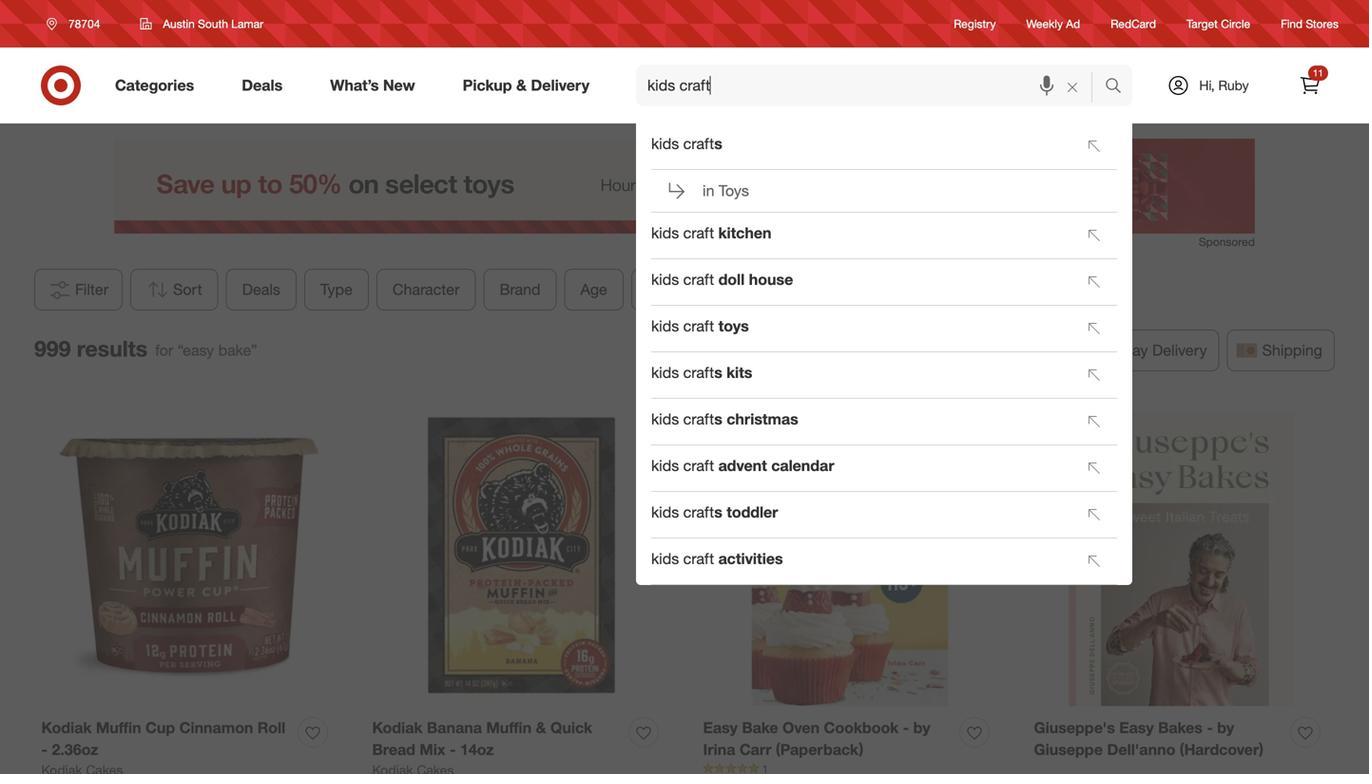 Task type: describe. For each thing, give the bounding box(es) containing it.
easy bake oven cookbook - by  irina carr (paperback) image
[[703, 413, 997, 707]]

age button
[[564, 269, 624, 311]]

advertisement region
[[114, 139, 1255, 234]]

pickup for pickup
[[831, 341, 877, 360]]

cookbook
[[824, 719, 899, 738]]

circle
[[1221, 17, 1250, 31]]

kids craft toys
[[651, 317, 749, 336]]

age
[[581, 281, 607, 299]]

pickup button
[[796, 330, 890, 372]]

by inside sold by button
[[757, 281, 774, 299]]

find stores link
[[1281, 16, 1339, 32]]

craft for advent calendar
[[683, 457, 714, 475]]

s for s kits
[[714, 364, 722, 382]]

dell'anno
[[1107, 741, 1175, 760]]

sold by button
[[706, 269, 790, 311]]

kids for kids craft s kits
[[651, 364, 679, 382]]

deals for deals button
[[242, 281, 280, 299]]

s for s toddler
[[714, 503, 722, 522]]

what's
[[330, 76, 379, 95]]

pickup & delivery
[[463, 76, 589, 95]]

craft for s
[[683, 135, 714, 153]]

11
[[1313, 67, 1323, 79]]

target
[[1187, 17, 1218, 31]]

filter button
[[34, 269, 123, 311]]

kodiak banana muffin & quick bread mix - 14oz
[[372, 719, 592, 760]]

2.36oz
[[52, 741, 98, 760]]

kids craft s christmas
[[651, 410, 798, 429]]

& inside kodiak banana muffin & quick bread mix - 14oz
[[536, 719, 546, 738]]

kids for kids craft activities
[[651, 550, 679, 569]]

sold
[[722, 281, 753, 299]]

by inside easy bake oven cookbook - by irina carr (paperback)
[[913, 719, 930, 738]]

austin south lamar button
[[128, 7, 276, 41]]

target circle
[[1187, 17, 1250, 31]]

kids craft s kits
[[651, 364, 752, 382]]

hi,
[[1199, 77, 1215, 94]]

sponsored
[[1199, 235, 1255, 249]]

deals for "deals" link
[[242, 76, 283, 95]]

giuseppe's easy bakes - by  giuseppe dell'anno (hardcover) image
[[1034, 413, 1328, 707]]

bread
[[372, 741, 415, 760]]

easy inside easy bake oven cookbook - by irina carr (paperback)
[[703, 719, 738, 738]]

giuseppe's
[[1034, 719, 1115, 738]]

easy bake oven cookbook - by irina carr (paperback) link
[[703, 718, 952, 761]]

oven
[[782, 719, 820, 738]]

craft for activities
[[683, 550, 714, 569]]

999
[[34, 335, 71, 362]]

giuseppe's easy bakes - by giuseppe dell'anno (hardcover) link
[[1034, 718, 1283, 761]]

toddler
[[727, 503, 778, 522]]

craft for doll house
[[683, 270, 714, 289]]

craft for kitchen
[[683, 224, 714, 242]]

- inside giuseppe's easy bakes - by giuseppe dell'anno (hardcover)
[[1207, 719, 1213, 738]]

sold by
[[722, 281, 774, 299]]

house
[[749, 270, 793, 289]]

delivery for pickup & delivery
[[531, 76, 589, 95]]

in toys link
[[651, 170, 1117, 212]]

brand button
[[484, 269, 557, 311]]

bakes
[[1158, 719, 1203, 738]]

find
[[1281, 17, 1303, 31]]

muffin inside kodiak banana muffin & quick bread mix - 14oz
[[486, 719, 532, 738]]

pickup for pickup & delivery
[[463, 76, 512, 95]]

character button
[[377, 269, 476, 311]]

toys
[[718, 317, 749, 336]]

kids craft advent calendar
[[651, 457, 834, 475]]

kodiak muffin cup cinnamon roll - 2.36oz link
[[41, 718, 290, 761]]

muffin inside kodiak muffin cup cinnamon roll - 2.36oz
[[96, 719, 141, 738]]

target circle link
[[1187, 16, 1250, 32]]

south
[[198, 17, 228, 31]]

kids for kids craft toys
[[651, 317, 679, 336]]

what's new link
[[314, 65, 439, 106]]

giuseppe's easy bakes - by giuseppe dell'anno (hardcover)
[[1034, 719, 1263, 760]]

activities
[[718, 550, 783, 569]]

kids for kids craft kitchen
[[651, 224, 679, 242]]

weekly ad link
[[1026, 16, 1080, 32]]

kits
[[727, 364, 752, 382]]

registry
[[954, 17, 996, 31]]

kodiak for bread
[[372, 719, 423, 738]]

shop in store
[[932, 341, 1023, 360]]

redcard link
[[1111, 16, 1156, 32]]

deals link
[[226, 65, 306, 106]]

kids for kids craft s christmas
[[651, 410, 679, 429]]

what's new
[[330, 76, 415, 95]]

quick
[[550, 719, 592, 738]]

bake"
[[218, 342, 257, 360]]

kids craft s toddler
[[651, 503, 778, 522]]

(hardcover)
[[1180, 741, 1263, 760]]

999 results for "easy bake"
[[34, 335, 257, 362]]

easy bake oven cookbook - by irina carr (paperback)
[[703, 719, 930, 760]]

stores
[[1306, 17, 1339, 31]]

0 vertical spatial &
[[516, 76, 527, 95]]

kodiak for -
[[41, 719, 92, 738]]



Task type: locate. For each thing, give the bounding box(es) containing it.
4 s from the top
[[714, 503, 722, 522]]

shipping button
[[1227, 330, 1335, 372]]

1 craft from the top
[[683, 135, 714, 153]]

easy inside giuseppe's easy bakes - by giuseppe dell'anno (hardcover)
[[1119, 719, 1154, 738]]

price button
[[631, 269, 698, 311]]

7 craft from the top
[[683, 457, 714, 475]]

kids for kids craft advent calendar
[[651, 457, 679, 475]]

austin
[[163, 17, 195, 31]]

"easy
[[177, 342, 214, 360]]

shop in store button
[[897, 330, 1035, 372]]

3 kids from the top
[[651, 270, 679, 289]]

9 kids from the top
[[651, 550, 679, 569]]

0 horizontal spatial in
[[703, 182, 714, 200]]

find stores
[[1281, 17, 1339, 31]]

new
[[383, 76, 415, 95]]

0 vertical spatial in
[[703, 182, 714, 200]]

78704 button
[[34, 7, 120, 41]]

price
[[647, 281, 682, 299]]

1 deals from the top
[[242, 76, 283, 95]]

for
[[155, 342, 173, 360]]

0 horizontal spatial easy
[[703, 719, 738, 738]]

0 vertical spatial deals
[[242, 76, 283, 95]]

roll
[[257, 719, 285, 738]]

in left store
[[973, 341, 985, 360]]

in inside button
[[973, 341, 985, 360]]

craft left kits
[[683, 364, 714, 382]]

craft for s kits
[[683, 364, 714, 382]]

muffin up the 14oz
[[486, 719, 532, 738]]

0 vertical spatial pickup
[[463, 76, 512, 95]]

1 horizontal spatial in
[[973, 341, 985, 360]]

character
[[393, 281, 460, 299]]

store
[[989, 341, 1023, 360]]

pickup & delivery link
[[446, 65, 613, 106]]

- up (hardcover) on the bottom of the page
[[1207, 719, 1213, 738]]

in
[[703, 182, 714, 200], [973, 341, 985, 360]]

carr
[[740, 741, 771, 760]]

3 s from the top
[[714, 410, 722, 429]]

1 horizontal spatial pickup
[[831, 341, 877, 360]]

s left toddler
[[714, 503, 722, 522]]

categories link
[[99, 65, 218, 106]]

craft for toys
[[683, 317, 714, 336]]

by right cookbook
[[913, 719, 930, 738]]

1 horizontal spatial delivery
[[1152, 341, 1207, 360]]

kodiak inside kodiak banana muffin & quick bread mix - 14oz
[[372, 719, 423, 738]]

giuseppe
[[1034, 741, 1103, 760]]

kids craft s
[[651, 135, 722, 153]]

search
[[1096, 78, 1142, 97]]

kids craft doll house
[[651, 270, 793, 289]]

0 horizontal spatial &
[[516, 76, 527, 95]]

0 vertical spatial delivery
[[531, 76, 589, 95]]

in left toys
[[703, 182, 714, 200]]

austin south lamar
[[163, 17, 263, 31]]

1 easy from the left
[[703, 719, 738, 738]]

shop
[[932, 341, 968, 360]]

weekly
[[1026, 17, 1063, 31]]

0 horizontal spatial kodiak
[[41, 719, 92, 738]]

kodiak banana muffin & quick bread mix - 14oz link
[[372, 718, 621, 761]]

shipping
[[1262, 341, 1322, 360]]

5 kids from the top
[[651, 364, 679, 382]]

- inside kodiak banana muffin & quick bread mix - 14oz
[[450, 741, 456, 760]]

(paperback)
[[776, 741, 863, 760]]

4 kids from the top
[[651, 317, 679, 336]]

same
[[1078, 341, 1118, 360]]

s for s christmas
[[714, 410, 722, 429]]

kids
[[651, 135, 679, 153], [651, 224, 679, 242], [651, 270, 679, 289], [651, 317, 679, 336], [651, 364, 679, 382], [651, 410, 679, 429], [651, 457, 679, 475], [651, 503, 679, 522], [651, 550, 679, 569]]

0 horizontal spatial pickup
[[463, 76, 512, 95]]

cup
[[145, 719, 175, 738]]

3 craft from the top
[[683, 270, 714, 289]]

2 kodiak from the left
[[372, 719, 423, 738]]

craft left advent
[[683, 457, 714, 475]]

1 vertical spatial pickup
[[831, 341, 877, 360]]

easy up the dell'anno
[[1119, 719, 1154, 738]]

4 craft from the top
[[683, 317, 714, 336]]

1 vertical spatial in
[[973, 341, 985, 360]]

- right mix
[[450, 741, 456, 760]]

delivery for same day delivery
[[1152, 341, 1207, 360]]

2 muffin from the left
[[486, 719, 532, 738]]

results
[[77, 335, 147, 362]]

search button
[[1096, 65, 1142, 110]]

2 s from the top
[[714, 364, 722, 382]]

1 kodiak from the left
[[41, 719, 92, 738]]

delivery
[[531, 76, 589, 95], [1152, 341, 1207, 360]]

craft down the kids craft s kits
[[683, 410, 714, 429]]

by right sold at right
[[757, 281, 774, 299]]

pickup
[[463, 76, 512, 95], [831, 341, 877, 360]]

in toys
[[703, 182, 749, 200]]

doll
[[718, 270, 745, 289]]

78704
[[68, 17, 100, 31]]

1 vertical spatial delivery
[[1152, 341, 1207, 360]]

cinnamon
[[179, 719, 253, 738]]

irina
[[703, 741, 735, 760]]

deals button
[[226, 269, 297, 311]]

- right cookbook
[[903, 719, 909, 738]]

11 link
[[1289, 65, 1331, 106]]

0 horizontal spatial by
[[757, 281, 774, 299]]

day
[[1122, 341, 1148, 360]]

9 craft from the top
[[683, 550, 714, 569]]

6 craft from the top
[[683, 410, 714, 429]]

0 horizontal spatial delivery
[[531, 76, 589, 95]]

deals up bake"
[[242, 281, 280, 299]]

registry link
[[954, 16, 996, 32]]

by up (hardcover) on the bottom of the page
[[1217, 719, 1234, 738]]

s left christmas
[[714, 410, 722, 429]]

weekly ad
[[1026, 17, 1080, 31]]

same day delivery
[[1078, 341, 1207, 360]]

delivery inside button
[[1152, 341, 1207, 360]]

type button
[[304, 269, 369, 311]]

1 horizontal spatial by
[[913, 719, 930, 738]]

craft up kids craft activities
[[683, 503, 714, 522]]

1 vertical spatial deals
[[242, 281, 280, 299]]

easy up "irina"
[[703, 719, 738, 738]]

banana
[[427, 719, 482, 738]]

8 craft from the top
[[683, 503, 714, 522]]

deals down lamar
[[242, 76, 283, 95]]

brand
[[500, 281, 541, 299]]

craft left doll
[[683, 270, 714, 289]]

s up in toys
[[714, 135, 722, 153]]

kids for kids craft doll house
[[651, 270, 679, 289]]

s left kits
[[714, 364, 722, 382]]

1 vertical spatial &
[[536, 719, 546, 738]]

1 muffin from the left
[[96, 719, 141, 738]]

type
[[320, 281, 353, 299]]

2 horizontal spatial by
[[1217, 719, 1234, 738]]

same day delivery button
[[1043, 330, 1219, 372]]

craft left toys
[[683, 317, 714, 336]]

easy
[[703, 719, 738, 738], [1119, 719, 1154, 738]]

8 kids from the top
[[651, 503, 679, 522]]

1 s from the top
[[714, 135, 722, 153]]

1 horizontal spatial muffin
[[486, 719, 532, 738]]

7 kids from the top
[[651, 457, 679, 475]]

sort
[[173, 281, 202, 299]]

redcard
[[1111, 17, 1156, 31]]

bake
[[742, 719, 778, 738]]

5 craft from the top
[[683, 364, 714, 382]]

1 horizontal spatial kodiak
[[372, 719, 423, 738]]

0 horizontal spatial muffin
[[96, 719, 141, 738]]

14oz
[[460, 741, 494, 760]]

2 kids from the top
[[651, 224, 679, 242]]

by
[[757, 281, 774, 299], [913, 719, 930, 738], [1217, 719, 1234, 738]]

advent
[[718, 457, 767, 475]]

- left 2.36oz
[[41, 741, 48, 760]]

- inside kodiak muffin cup cinnamon roll - 2.36oz
[[41, 741, 48, 760]]

categories
[[115, 76, 194, 95]]

deals inside button
[[242, 281, 280, 299]]

calendar
[[771, 457, 834, 475]]

1 kids from the top
[[651, 135, 679, 153]]

toys
[[719, 182, 749, 200]]

kids craft activities
[[651, 550, 783, 569]]

mix
[[420, 741, 445, 760]]

craft down kids craft s toddler
[[683, 550, 714, 569]]

2 easy from the left
[[1119, 719, 1154, 738]]

1 horizontal spatial &
[[536, 719, 546, 738]]

What can we help you find? suggestions appear below search field
[[636, 65, 1109, 106]]

craft up in toys
[[683, 135, 714, 153]]

kodiak muffin cup cinnamon roll - 2.36oz image
[[41, 413, 335, 707], [41, 413, 335, 707]]

ad
[[1066, 17, 1080, 31]]

kodiak up 2.36oz
[[41, 719, 92, 738]]

sort button
[[130, 269, 219, 311]]

kodiak inside kodiak muffin cup cinnamon roll - 2.36oz
[[41, 719, 92, 738]]

kids for kids craft s
[[651, 135, 679, 153]]

kodiak up 'bread' in the bottom of the page
[[372, 719, 423, 738]]

craft for s christmas
[[683, 410, 714, 429]]

- inside easy bake oven cookbook - by irina carr (paperback)
[[903, 719, 909, 738]]

by inside giuseppe's easy bakes - by giuseppe dell'anno (hardcover)
[[1217, 719, 1234, 738]]

kodiak banana muffin & quick bread mix - 14oz image
[[372, 413, 666, 707], [372, 413, 666, 707]]

s
[[714, 135, 722, 153], [714, 364, 722, 382], [714, 410, 722, 429], [714, 503, 722, 522]]

filter
[[75, 281, 108, 299]]

2 craft from the top
[[683, 224, 714, 242]]

s for s
[[714, 135, 722, 153]]

craft left kitchen
[[683, 224, 714, 242]]

6 kids from the top
[[651, 410, 679, 429]]

kids craft kitchen
[[651, 224, 772, 242]]

&
[[516, 76, 527, 95], [536, 719, 546, 738]]

pickup inside button
[[831, 341, 877, 360]]

muffin left "cup" at the left bottom
[[96, 719, 141, 738]]

lamar
[[231, 17, 263, 31]]

1 horizontal spatial easy
[[1119, 719, 1154, 738]]

2 deals from the top
[[242, 281, 280, 299]]

craft for s toddler
[[683, 503, 714, 522]]

kids for kids craft s toddler
[[651, 503, 679, 522]]



Task type: vqa. For each thing, say whether or not it's contained in the screenshot.
3rd cart from right
no



